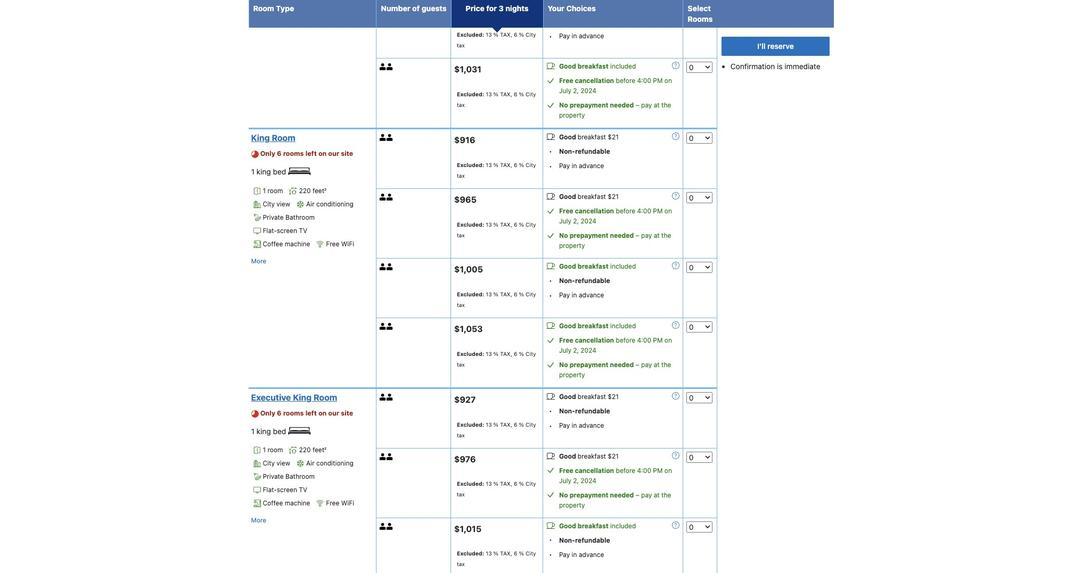 Task type: describe. For each thing, give the bounding box(es) containing it.
good breakfast included for $1,015
[[560, 523, 636, 531]]

1 pay in advance from the top
[[560, 32, 605, 40]]

3 good breakfast $21 from the top
[[560, 393, 619, 401]]

number
[[381, 4, 411, 13]]

8 • from the top
[[549, 422, 553, 430]]

air conditioning for king room
[[306, 200, 354, 208]]

bathroom for king
[[286, 473, 315, 481]]

13 % tax, 6 % city tax for $965
[[457, 222, 536, 239]]

7 • from the top
[[549, 408, 553, 415]]

king room link
[[251, 133, 370, 144]]

5 advance from the top
[[579, 551, 605, 559]]

site for executive king room
[[341, 410, 353, 418]]

good breakfast
[[560, 3, 609, 11]]

rooms
[[688, 14, 713, 23]]

flat-screen tv for room
[[263, 227, 307, 235]]

excluded: for $1,005
[[457, 291, 485, 298]]

2024 for $1,031
[[581, 87, 597, 95]]

1 advance from the top
[[579, 32, 605, 40]]

good breakfast included for $1,005
[[560, 263, 636, 271]]

– pay at the property for $976
[[560, 492, 672, 510]]

included for $1,053
[[611, 322, 636, 330]]

1 more details on meals and payment options image from the top
[[673, 133, 680, 140]]

tax for $1,015
[[457, 562, 465, 568]]

5 • from the top
[[549, 277, 553, 285]]

7 breakfast from the top
[[578, 393, 606, 401]]

more details on meals and payment options image for $1,031
[[673, 62, 680, 70]]

9 • from the top
[[549, 537, 553, 545]]

4 advance from the top
[[579, 422, 605, 430]]

1 king bed for executive
[[251, 427, 288, 436]]

city for $1,053
[[526, 351, 536, 357]]

excluded: for $1,015
[[457, 551, 485, 558]]

select
[[688, 4, 711, 13]]

excluded: for $916
[[457, 162, 485, 168]]

i'll reserve button
[[722, 37, 830, 56]]

is
[[778, 62, 783, 71]]

5 non-refundable from the top
[[560, 537, 611, 545]]

no prepayment needed for $1,053
[[560, 361, 634, 369]]

$976
[[455, 455, 476, 464]]

2024 for $965
[[581, 217, 597, 225]]

220 for room
[[299, 187, 311, 195]]

6 for $1,053
[[514, 351, 518, 357]]

4:00 for $1,031
[[638, 77, 652, 85]]

good breakfast included for $1,031
[[560, 63, 636, 71]]

tax for $976
[[457, 492, 465, 498]]

3
[[499, 4, 504, 13]]

2, for $1,053
[[574, 347, 579, 355]]

for
[[487, 4, 497, 13]]

i'll reserve
[[758, 42, 794, 51]]

rooms for king
[[283, 410, 304, 418]]

1 non-refundable from the top
[[560, 17, 611, 25]]

in for 3rd more details on meals and payment options icon from the top of the page
[[572, 422, 577, 430]]

coffee for executive
[[263, 500, 283, 508]]

confirmation is immediate
[[731, 62, 821, 71]]

coffee machine for room
[[263, 240, 310, 248]]

of
[[413, 4, 420, 13]]

2 pay from the top
[[560, 162, 570, 170]]

cancellation for $965
[[575, 207, 615, 215]]

2, for $965
[[574, 217, 579, 225]]

4:00 for $976
[[638, 467, 652, 475]]

tax for $916
[[457, 173, 465, 179]]

price
[[466, 4, 485, 13]]

left for room
[[306, 150, 317, 158]]

3 pay in advance from the top
[[560, 292, 605, 300]]

2, for $976
[[574, 477, 579, 485]]

$1,053
[[455, 324, 483, 334]]

tax for $965
[[457, 232, 465, 239]]

6 for $1,015
[[514, 551, 518, 558]]

king for king
[[257, 168, 271, 177]]

3 breakfast from the top
[[578, 133, 606, 141]]

wifi for king room
[[341, 240, 354, 248]]

free for $1,031
[[560, 77, 574, 85]]

feet² for room
[[313, 187, 327, 195]]

13 for $1,031
[[486, 91, 492, 98]]

tax, for $976
[[500, 481, 513, 488]]

$1,005
[[455, 265, 483, 274]]

excluded: for $965
[[457, 222, 485, 228]]

$927
[[455, 395, 476, 405]]

guests
[[422, 4, 447, 13]]

1 breakfast from the top
[[578, 3, 609, 11]]

2 $21 from the top
[[608, 193, 619, 201]]

conditioning for king room
[[317, 200, 354, 208]]

1 vertical spatial room
[[272, 133, 296, 143]]

tax for $1,053
[[457, 362, 465, 368]]

1 in from the top
[[572, 32, 577, 40]]

select rooms
[[688, 4, 713, 23]]

7 good from the top
[[560, 393, 576, 401]]

more link for king
[[251, 256, 267, 267]]

view for king
[[277, 460, 290, 468]]

property for $1,053
[[560, 371, 585, 379]]

pay for $965
[[642, 232, 652, 240]]

5 pay in advance from the top
[[560, 551, 605, 559]]

pm for $1,031
[[654, 77, 663, 85]]

pay for $1,031
[[642, 101, 652, 109]]

$21 for 3rd more details on meals and payment options icon from the top of the page
[[608, 393, 619, 401]]

2 • from the top
[[549, 32, 553, 40]]

1 • from the top
[[549, 17, 553, 25]]

1 refundable from the top
[[576, 17, 611, 25]]

private for king
[[263, 214, 284, 222]]

$1,031
[[455, 65, 482, 74]]

3 good from the top
[[560, 133, 576, 141]]

machine for room
[[285, 240, 310, 248]]

2 good breakfast $21 from the top
[[560, 193, 619, 201]]

more details on meals and payment options image for $965
[[673, 192, 680, 200]]

view for room
[[277, 200, 290, 208]]

private bathroom for king
[[263, 473, 315, 481]]

included for $1,031
[[611, 63, 636, 71]]

2 non-refundable from the top
[[560, 148, 611, 156]]

tax for $1,031
[[457, 102, 465, 108]]

1 non- from the top
[[560, 17, 576, 25]]

3 more details on meals and payment options image from the top
[[673, 393, 680, 400]]

1 king bed for king
[[251, 168, 288, 177]]

choices
[[567, 4, 596, 13]]

at for $1,031
[[654, 101, 660, 109]]

2 pay in advance from the top
[[560, 162, 605, 170]]

4:00 for $965
[[638, 207, 652, 215]]

coffee for king
[[263, 240, 283, 248]]

6 for $927
[[514, 422, 518, 428]]

10 • from the top
[[549, 552, 553, 560]]

on for $965
[[665, 207, 672, 215]]

prepayment for $1,031
[[570, 101, 609, 109]]

220 for king
[[299, 447, 311, 455]]

good for $1,031
[[560, 63, 576, 71]]

executive king room link
[[251, 393, 370, 403]]

0 vertical spatial king
[[251, 133, 270, 143]]

july for $976
[[560, 477, 572, 485]]

$965
[[455, 195, 477, 205]]

5 pay from the top
[[560, 551, 570, 559]]

tax, for $1,031
[[500, 91, 513, 98]]

breakfast for $965
[[578, 193, 606, 201]]

13 % tax, 6 % city tax for $976
[[457, 481, 536, 498]]

city for $984
[[526, 32, 536, 38]]

immediate
[[785, 62, 821, 71]]

4 pay in advance from the top
[[560, 422, 605, 430]]

4 good breakfast $21 from the top
[[560, 453, 619, 461]]

– for $976
[[636, 492, 640, 500]]

1 more link from the top
[[251, 7, 267, 18]]

before 4:00 pm on july 2, 2024 for $976
[[560, 467, 672, 485]]

breakfast for $976
[[578, 453, 606, 461]]

4 non-refundable from the top
[[560, 408, 611, 416]]

more details on meals and payment options image for $1,053
[[673, 322, 680, 329]]

bathroom for room
[[286, 214, 315, 222]]

your choices
[[548, 4, 596, 13]]

flat- for executive
[[263, 487, 277, 495]]

– for $1,031
[[636, 101, 640, 109]]

before for $965
[[616, 207, 636, 215]]

1 good from the top
[[560, 3, 576, 11]]

3 non-refundable from the top
[[560, 277, 611, 285]]

13 for $1,005
[[486, 291, 492, 298]]

non- for more details on meals and payment options icon for $1,015
[[560, 537, 576, 545]]



Task type: vqa. For each thing, say whether or not it's contained in the screenshot.
$1,031's 2024
yes



Task type: locate. For each thing, give the bounding box(es) containing it.
included
[[611, 63, 636, 71], [611, 263, 636, 271], [611, 322, 636, 330], [611, 523, 636, 531]]

1 vertical spatial bed
[[273, 427, 286, 436]]

bed down executive
[[273, 427, 286, 436]]

tax for $984
[[457, 42, 465, 49]]

occupancy image
[[380, 4, 387, 11], [387, 4, 394, 11], [380, 135, 387, 141], [387, 135, 394, 141], [380, 264, 387, 271], [380, 323, 387, 330], [380, 454, 387, 461], [387, 524, 394, 531]]

rooms down king room link
[[283, 150, 304, 158]]

king
[[251, 133, 270, 143], [293, 393, 312, 403]]

1 – pay at the property from the top
[[560, 101, 672, 120]]

1 king bed
[[251, 168, 288, 177], [251, 427, 288, 436]]

property for $965
[[560, 242, 585, 250]]

tax down $1,015
[[457, 562, 465, 568]]

3 prepayment from the top
[[570, 361, 609, 369]]

2 2, from the top
[[574, 217, 579, 225]]

more link for executive
[[251, 516, 267, 527]]

1 before 4:00 pm on july 2, 2024 from the top
[[560, 77, 672, 95]]

2 13 % tax, 6 % city tax from the top
[[457, 91, 536, 108]]

0 vertical spatial private
[[263, 214, 284, 222]]

only down king room
[[260, 150, 276, 158]]

4 before 4:00 pm on july 2, 2024 from the top
[[560, 467, 672, 485]]

in for more details on meals and payment options icon related to $1,005
[[572, 292, 577, 300]]

0 vertical spatial room
[[253, 4, 274, 13]]

1 13 % tax, 6 % city tax from the top
[[457, 32, 536, 49]]

no for $976
[[560, 492, 568, 500]]

excluded: for $984
[[457, 32, 485, 38]]

2 good breakfast included from the top
[[560, 263, 636, 271]]

more details on meals and payment options image
[[673, 133, 680, 140], [673, 262, 680, 270], [673, 393, 680, 400], [673, 452, 680, 460], [673, 522, 680, 529]]

4 • from the top
[[549, 163, 553, 171]]

0 vertical spatial bathroom
[[286, 214, 315, 222]]

1 cancellation from the top
[[575, 77, 615, 85]]

rooms down executive king room at the bottom left
[[283, 410, 304, 418]]

13
[[486, 32, 492, 38], [486, 91, 492, 98], [486, 162, 492, 168], [486, 222, 492, 228], [486, 291, 492, 298], [486, 351, 492, 357], [486, 422, 492, 428], [486, 481, 492, 488], [486, 551, 492, 558]]

0 vertical spatial flat-
[[263, 227, 277, 235]]

1 vertical spatial flat-
[[263, 487, 277, 495]]

screen
[[277, 227, 297, 235], [277, 487, 297, 495]]

1 vertical spatial only 6 rooms left on our site
[[260, 410, 353, 418]]

included for $1,015
[[611, 523, 636, 531]]

0 vertical spatial only
[[260, 150, 276, 158]]

1 vertical spatial coffee
[[263, 500, 283, 508]]

before 4:00 pm on july 2, 2024
[[560, 77, 672, 95], [560, 207, 672, 225], [560, 337, 672, 355], [560, 467, 672, 485]]

13 % tax, 6 % city tax down $965
[[457, 222, 536, 239]]

1 tv from the top
[[299, 227, 307, 235]]

2 before from the top
[[616, 207, 636, 215]]

good for $1,053
[[560, 322, 576, 330]]

at
[[654, 101, 660, 109], [654, 232, 660, 240], [654, 361, 660, 369], [654, 492, 660, 500]]

pay
[[642, 101, 652, 109], [642, 232, 652, 240], [642, 361, 652, 369], [642, 492, 652, 500]]

room for king
[[268, 187, 283, 195]]

0 vertical spatial flat-screen tv
[[263, 227, 307, 235]]

king down king room
[[257, 168, 271, 177]]

city view for executive
[[263, 460, 290, 468]]

1 coffee from the top
[[263, 240, 283, 248]]

only 6 rooms left on our site down king room link
[[260, 150, 353, 158]]

good
[[560, 3, 576, 11], [560, 63, 576, 71], [560, 133, 576, 141], [560, 193, 576, 201], [560, 263, 576, 271], [560, 322, 576, 330], [560, 393, 576, 401], [560, 453, 576, 461], [560, 523, 576, 531]]

air conditioning
[[306, 200, 354, 208], [306, 460, 354, 468]]

excluded: down $965
[[457, 222, 485, 228]]

0 vertical spatial coffee
[[263, 240, 283, 248]]

the for $976
[[662, 492, 672, 500]]

3 more link from the top
[[251, 516, 267, 527]]

8 13 % tax, 6 % city tax from the top
[[457, 481, 536, 498]]

no for $1,031
[[560, 101, 568, 109]]

3 property from the top
[[560, 371, 585, 379]]

0 vertical spatial feet²
[[313, 187, 327, 195]]

0 vertical spatial our
[[328, 150, 339, 158]]

1 vertical spatial room
[[268, 447, 283, 455]]

excluded: down $984
[[457, 32, 485, 38]]

room
[[268, 187, 283, 195], [268, 447, 283, 455]]

excluded: for $927
[[457, 422, 485, 428]]

1 machine from the top
[[285, 240, 310, 248]]

1 vertical spatial rooms
[[283, 410, 304, 418]]

left down king room link
[[306, 150, 317, 158]]

2 vertical spatial more
[[251, 517, 267, 525]]

our down king room link
[[328, 150, 339, 158]]

13 % tax, 6 % city tax for $927
[[457, 422, 536, 439]]

0 vertical spatial free wifi
[[326, 240, 354, 248]]

excluded: down $1,031
[[457, 91, 485, 98]]

bed for executive
[[273, 427, 286, 436]]

0 vertical spatial city view
[[263, 200, 290, 208]]

non- for 5th more details on meals and payment options icon from the bottom
[[560, 148, 576, 156]]

3 pay from the top
[[642, 361, 652, 369]]

–
[[636, 101, 640, 109], [636, 232, 640, 240], [636, 361, 640, 369], [636, 492, 640, 500]]

1 more from the top
[[251, 8, 267, 16]]

13 % tax, 6 % city tax up $965
[[457, 162, 536, 179]]

%
[[494, 32, 499, 38], [519, 32, 524, 38], [494, 91, 499, 98], [519, 91, 524, 98], [494, 162, 499, 168], [519, 162, 524, 168], [494, 222, 499, 228], [519, 222, 524, 228], [494, 291, 499, 298], [519, 291, 524, 298], [494, 351, 499, 357], [519, 351, 524, 357], [494, 422, 499, 428], [519, 422, 524, 428], [494, 481, 499, 488], [519, 481, 524, 488], [494, 551, 499, 558], [519, 551, 524, 558]]

1 pay from the top
[[560, 32, 570, 40]]

2 city view from the top
[[263, 460, 290, 468]]

left
[[306, 150, 317, 158], [306, 410, 317, 418]]

nights
[[506, 4, 529, 13]]

breakfast for $1,005
[[578, 263, 609, 271]]

13 % tax, 6 % city tax down $1,031
[[457, 91, 536, 108]]

needed for $976
[[610, 492, 634, 500]]

220 down king room link
[[299, 187, 311, 195]]

city for $1,015
[[526, 551, 536, 558]]

1 1 room from the top
[[263, 187, 283, 195]]

3 • from the top
[[549, 148, 553, 156]]

1 king bed down king room
[[251, 168, 288, 177]]

flat-screen tv for king
[[263, 487, 307, 495]]

2 wifi from the top
[[341, 500, 354, 508]]

6 for $1,005
[[514, 291, 518, 298]]

1 needed from the top
[[610, 101, 634, 109]]

6 • from the top
[[549, 292, 553, 300]]

tax,
[[500, 32, 513, 38], [500, 91, 513, 98], [500, 162, 513, 168], [500, 222, 513, 228], [500, 291, 513, 298], [500, 351, 513, 357], [500, 422, 513, 428], [500, 481, 513, 488], [500, 551, 513, 558]]

more for king room
[[251, 257, 267, 265]]

coffee
[[263, 240, 283, 248], [263, 500, 283, 508]]

0 vertical spatial more
[[251, 8, 267, 16]]

tax up $965
[[457, 173, 465, 179]]

wifi for executive king room
[[341, 500, 354, 508]]

needed for $965
[[610, 232, 634, 240]]

0 vertical spatial tv
[[299, 227, 307, 235]]

$984
[[455, 5, 477, 15]]

free
[[560, 77, 574, 85], [560, 207, 574, 215], [326, 240, 340, 248], [560, 337, 574, 345], [560, 467, 574, 475], [326, 500, 340, 508]]

free wifi for executive king room
[[326, 500, 354, 508]]

4 pay from the top
[[560, 422, 570, 430]]

3 free cancellation from the top
[[560, 337, 615, 345]]

1 vertical spatial more details on meals and payment options image
[[673, 192, 680, 200]]

1 pay from the top
[[642, 101, 652, 109]]

site
[[341, 150, 353, 158], [341, 410, 353, 418]]

13 for $927
[[486, 422, 492, 428]]

4 july from the top
[[560, 477, 572, 485]]

free for $1,053
[[560, 337, 574, 345]]

4 pm from the top
[[654, 467, 663, 475]]

1 vertical spatial bathroom
[[286, 473, 315, 481]]

1 air conditioning from the top
[[306, 200, 354, 208]]

1 vertical spatial site
[[341, 410, 353, 418]]

excluded: down $1,005
[[457, 291, 485, 298]]

8 13 from the top
[[486, 481, 492, 488]]

on
[[665, 77, 672, 85], [319, 150, 327, 158], [665, 207, 672, 215], [665, 337, 672, 345], [319, 410, 327, 418], [665, 467, 672, 475]]

1 vertical spatial king
[[293, 393, 312, 403]]

1 feet² from the top
[[313, 187, 327, 195]]

2 tv from the top
[[299, 487, 307, 495]]

13 % tax, 6 % city tax down price for 3 nights
[[457, 32, 536, 49]]

4 – from the top
[[636, 492, 640, 500]]

wifi
[[341, 240, 354, 248], [341, 500, 354, 508]]

needed for $1,031
[[610, 101, 634, 109]]

good for $1,005
[[560, 263, 576, 271]]

2 1 room from the top
[[263, 447, 283, 455]]

1 vertical spatial view
[[277, 460, 290, 468]]

breakfast for $1,031
[[578, 63, 609, 71]]

1 vertical spatial 220 feet²
[[299, 447, 327, 455]]

property for $976
[[560, 502, 585, 510]]

220 feet²
[[299, 187, 327, 195], [299, 447, 327, 455]]

0 vertical spatial private bathroom
[[263, 214, 315, 222]]

2 vertical spatial more link
[[251, 516, 267, 527]]

private
[[263, 214, 284, 222], [263, 473, 284, 481]]

1 included from the top
[[611, 63, 636, 71]]

$21
[[608, 133, 619, 141], [608, 193, 619, 201], [608, 393, 619, 401], [608, 453, 619, 461]]

5 13 % tax, 6 % city tax from the top
[[457, 291, 536, 308]]

1 vertical spatial free wifi
[[326, 500, 354, 508]]

bed down king room
[[273, 168, 286, 177]]

before
[[616, 77, 636, 85], [616, 207, 636, 215], [616, 337, 636, 345], [616, 467, 636, 475]]

no prepayment needed
[[560, 101, 634, 109], [560, 232, 634, 240], [560, 361, 634, 369], [560, 492, 634, 500]]

excluded: down $1,015
[[457, 551, 485, 558]]

machine
[[285, 240, 310, 248], [285, 500, 310, 508]]

room down king room
[[268, 187, 283, 195]]

1 vertical spatial private
[[263, 473, 284, 481]]

9 13 % tax, 6 % city tax from the top
[[457, 551, 536, 568]]

tax up $916
[[457, 102, 465, 108]]

0 vertical spatial site
[[341, 150, 353, 158]]

0 vertical spatial room
[[268, 187, 283, 195]]

0 vertical spatial 220 feet²
[[299, 187, 327, 195]]

pay for $976
[[642, 492, 652, 500]]

1 room down king room
[[263, 187, 283, 195]]

included for $1,005
[[611, 263, 636, 271]]

1 vertical spatial 220
[[299, 447, 311, 455]]

1 vertical spatial private bathroom
[[263, 473, 315, 481]]

air
[[306, 200, 315, 208], [306, 460, 315, 468]]

1 vertical spatial more link
[[251, 256, 267, 267]]

6 13 from the top
[[486, 351, 492, 357]]

tax up $1,031
[[457, 42, 465, 49]]

city
[[526, 32, 536, 38], [526, 91, 536, 98], [526, 162, 536, 168], [263, 200, 275, 208], [526, 222, 536, 228], [526, 291, 536, 298], [526, 351, 536, 357], [526, 422, 536, 428], [263, 460, 275, 468], [526, 481, 536, 488], [526, 551, 536, 558]]

13 % tax, 6 % city tax
[[457, 32, 536, 49], [457, 91, 536, 108], [457, 162, 536, 179], [457, 222, 536, 239], [457, 291, 536, 308], [457, 351, 536, 368], [457, 422, 536, 439], [457, 481, 536, 498], [457, 551, 536, 568]]

1 vertical spatial feet²
[[313, 447, 327, 455]]

13 for $1,053
[[486, 351, 492, 357]]

4:00
[[638, 77, 652, 85], [638, 207, 652, 215], [638, 337, 652, 345], [638, 467, 652, 475]]

2 needed from the top
[[610, 232, 634, 240]]

5 non- from the top
[[560, 537, 576, 545]]

excluded: for $1,031
[[457, 91, 485, 98]]

0 vertical spatial coffee machine
[[263, 240, 310, 248]]

– pay at the property for $965
[[560, 232, 672, 250]]

our for executive king room
[[328, 410, 339, 418]]

4 4:00 from the top
[[638, 467, 652, 475]]

free cancellation for $965
[[560, 207, 615, 215]]

1 no from the top
[[560, 101, 568, 109]]

1 bathroom from the top
[[286, 214, 315, 222]]

3 the from the top
[[662, 361, 672, 369]]

1 vertical spatial more
[[251, 257, 267, 265]]

4 $21 from the top
[[608, 453, 619, 461]]

4 in from the top
[[572, 422, 577, 430]]

your
[[548, 4, 565, 13]]

room down executive
[[268, 447, 283, 455]]

2 at from the top
[[654, 232, 660, 240]]

1 vertical spatial left
[[306, 410, 317, 418]]

0 vertical spatial left
[[306, 150, 317, 158]]

pay in advance
[[560, 32, 605, 40], [560, 162, 605, 170], [560, 292, 605, 300], [560, 422, 605, 430], [560, 551, 605, 559]]

conditioning
[[317, 200, 354, 208], [317, 460, 354, 468]]

2 view from the top
[[277, 460, 290, 468]]

1 private from the top
[[263, 214, 284, 222]]

1 vertical spatial air
[[306, 460, 315, 468]]

occupancy image
[[380, 64, 387, 71], [387, 64, 394, 71], [380, 194, 387, 201], [387, 194, 394, 201], [387, 264, 394, 271], [387, 323, 394, 330], [380, 394, 387, 401], [387, 394, 394, 401], [387, 454, 394, 461], [380, 524, 387, 531]]

2 vertical spatial more details on meals and payment options image
[[673, 322, 680, 329]]

executive king room
[[251, 393, 338, 403]]

rooms
[[283, 150, 304, 158], [283, 410, 304, 418]]

$1,015
[[455, 525, 482, 534]]

site down executive king room link
[[341, 410, 353, 418]]

excluded: down $976
[[457, 481, 485, 488]]

excluded: down '$1,053'
[[457, 351, 485, 357]]

1 vertical spatial screen
[[277, 487, 297, 495]]

needed
[[610, 101, 634, 109], [610, 232, 634, 240], [610, 361, 634, 369], [610, 492, 634, 500]]

advance
[[579, 32, 605, 40], [579, 162, 605, 170], [579, 292, 605, 300], [579, 422, 605, 430], [579, 551, 605, 559]]

3 advance from the top
[[579, 292, 605, 300]]

executive
[[251, 393, 291, 403]]

3 non- from the top
[[560, 277, 576, 285]]

1 flat-screen tv from the top
[[263, 227, 307, 235]]

13 for $916
[[486, 162, 492, 168]]

4 2024 from the top
[[581, 477, 597, 485]]

king
[[257, 168, 271, 177], [257, 427, 271, 436]]

220 feet² down king room link
[[299, 187, 327, 195]]

cancellation for $976
[[575, 467, 615, 475]]

13 % tax, 6 % city tax down $976
[[457, 481, 536, 498]]

bathroom
[[286, 214, 315, 222], [286, 473, 315, 481]]

2 no prepayment needed from the top
[[560, 232, 634, 240]]

0 vertical spatial only 6 rooms left on our site
[[260, 150, 353, 158]]

view
[[277, 200, 290, 208], [277, 460, 290, 468]]

tax up $976
[[457, 432, 465, 439]]

0 horizontal spatial king
[[251, 133, 270, 143]]

good breakfast $21
[[560, 133, 619, 141], [560, 193, 619, 201], [560, 393, 619, 401], [560, 453, 619, 461]]

2 advance from the top
[[579, 162, 605, 170]]

9 tax from the top
[[457, 562, 465, 568]]

3 $21 from the top
[[608, 393, 619, 401]]

tax up $927 on the left
[[457, 362, 465, 368]]

no for $1,053
[[560, 361, 568, 369]]

the for $1,053
[[662, 361, 672, 369]]

left down executive king room link
[[306, 410, 317, 418]]

only
[[260, 150, 276, 158], [260, 410, 276, 418]]

2 only 6 rooms left on our site from the top
[[260, 410, 353, 418]]

in for 5th more details on meals and payment options icon from the bottom
[[572, 162, 577, 170]]

13 % tax, 6 % city tax down '$1,053'
[[457, 351, 536, 368]]

0 vertical spatial view
[[277, 200, 290, 208]]

private for executive
[[263, 473, 284, 481]]

only down executive
[[260, 410, 276, 418]]

bed for king
[[273, 168, 286, 177]]

0 vertical spatial rooms
[[283, 150, 304, 158]]

more link
[[251, 7, 267, 18], [251, 256, 267, 267], [251, 516, 267, 527]]

only 6 rooms left on our site down executive king room link
[[260, 410, 353, 418]]

city for $976
[[526, 481, 536, 488]]

2 vertical spatial room
[[314, 393, 338, 403]]

refundable for 5th more details on meals and payment options icon from the bottom
[[576, 148, 611, 156]]

1 vertical spatial conditioning
[[317, 460, 354, 468]]

room type
[[253, 4, 294, 13]]

king down executive
[[257, 427, 271, 436]]

pay for $1,053
[[642, 361, 652, 369]]

on for $1,053
[[665, 337, 672, 345]]

1 vertical spatial only
[[260, 410, 276, 418]]

2 tax from the top
[[457, 102, 465, 108]]

1 horizontal spatial king
[[293, 393, 312, 403]]

13 % tax, 6 % city tax for $1,005
[[457, 291, 536, 308]]

air for king
[[306, 460, 315, 468]]

no prepayment needed for $1,031
[[560, 101, 634, 109]]

1 vertical spatial coffee machine
[[263, 500, 310, 508]]

3 at from the top
[[654, 361, 660, 369]]

0 vertical spatial 1 room
[[263, 187, 283, 195]]

220 feet² down executive king room link
[[299, 447, 327, 455]]

refundable for 3rd more details on meals and payment options icon from the top of the page
[[576, 408, 611, 416]]

only for executive
[[260, 410, 276, 418]]

prepayment
[[570, 101, 609, 109], [570, 232, 609, 240], [570, 361, 609, 369], [570, 492, 609, 500]]

1 king bed down executive
[[251, 427, 288, 436]]

0 vertical spatial king
[[257, 168, 271, 177]]

free cancellation for $976
[[560, 467, 615, 475]]

no
[[560, 101, 568, 109], [560, 232, 568, 240], [560, 361, 568, 369], [560, 492, 568, 500]]

6 for $1,031
[[514, 91, 518, 98]]

1 vertical spatial tv
[[299, 487, 307, 495]]

7 13 % tax, 6 % city tax from the top
[[457, 422, 536, 439]]

2 good from the top
[[560, 63, 576, 71]]

tv
[[299, 227, 307, 235], [299, 487, 307, 495]]

6 13 % tax, 6 % city tax from the top
[[457, 351, 536, 368]]

4 13 % tax, 6 % city tax from the top
[[457, 222, 536, 239]]

room
[[253, 4, 274, 13], [272, 133, 296, 143], [314, 393, 338, 403]]

2 in from the top
[[572, 162, 577, 170]]

property
[[560, 112, 585, 120], [560, 242, 585, 250], [560, 371, 585, 379], [560, 502, 585, 510]]

3 excluded: from the top
[[457, 162, 485, 168]]

1 vertical spatial air conditioning
[[306, 460, 354, 468]]

1 vertical spatial city view
[[263, 460, 290, 468]]

1 air from the top
[[306, 200, 315, 208]]

cancellation for $1,031
[[575, 77, 615, 85]]

2 prepayment from the top
[[570, 232, 609, 240]]

3 pay from the top
[[560, 292, 570, 300]]

2 conditioning from the top
[[317, 460, 354, 468]]

non-
[[560, 17, 576, 25], [560, 148, 576, 156], [560, 277, 576, 285], [560, 408, 576, 416], [560, 537, 576, 545]]

excluded:
[[457, 32, 485, 38], [457, 91, 485, 98], [457, 162, 485, 168], [457, 222, 485, 228], [457, 291, 485, 298], [457, 351, 485, 357], [457, 422, 485, 428], [457, 481, 485, 488], [457, 551, 485, 558]]

non- for 3rd more details on meals and payment options icon from the top of the page
[[560, 408, 576, 416]]

4 no prepayment needed from the top
[[560, 492, 634, 500]]

0 vertical spatial 220
[[299, 187, 311, 195]]

2024 for $976
[[581, 477, 597, 485]]

9 excluded: from the top
[[457, 551, 485, 558]]

0 vertical spatial wifi
[[341, 240, 354, 248]]

0 vertical spatial more details on meals and payment options image
[[673, 62, 680, 70]]

price for 3 nights
[[466, 4, 529, 13]]

tax up '$1,053'
[[457, 302, 465, 308]]

no for $965
[[560, 232, 568, 240]]

1 vertical spatial wifi
[[341, 500, 354, 508]]

1 conditioning from the top
[[317, 200, 354, 208]]

in
[[572, 32, 577, 40], [572, 162, 577, 170], [572, 292, 577, 300], [572, 422, 577, 430], [572, 551, 577, 559]]

tax
[[457, 42, 465, 49], [457, 102, 465, 108], [457, 173, 465, 179], [457, 232, 465, 239], [457, 302, 465, 308], [457, 362, 465, 368], [457, 432, 465, 439], [457, 492, 465, 498], [457, 562, 465, 568]]

•
[[549, 17, 553, 25], [549, 32, 553, 40], [549, 148, 553, 156], [549, 163, 553, 171], [549, 277, 553, 285], [549, 292, 553, 300], [549, 408, 553, 415], [549, 422, 553, 430], [549, 537, 553, 545], [549, 552, 553, 560]]

1 vertical spatial our
[[328, 410, 339, 418]]

1 vertical spatial king
[[257, 427, 271, 436]]

number of guests
[[381, 4, 447, 13]]

2 only from the top
[[260, 410, 276, 418]]

0 vertical spatial 1 king bed
[[251, 168, 288, 177]]

our
[[328, 150, 339, 158], [328, 410, 339, 418]]

– pay at the property
[[560, 101, 672, 120], [560, 232, 672, 250], [560, 361, 672, 379], [560, 492, 672, 510]]

1
[[251, 168, 255, 177], [263, 187, 266, 195], [251, 427, 255, 436], [263, 447, 266, 455]]

our down executive king room link
[[328, 410, 339, 418]]

excluded: down $916
[[457, 162, 485, 168]]

0 vertical spatial air conditioning
[[306, 200, 354, 208]]

1 4:00 from the top
[[638, 77, 652, 85]]

0 vertical spatial more link
[[251, 7, 267, 18]]

site down king room link
[[341, 150, 353, 158]]

13 for $984
[[486, 32, 492, 38]]

at for $965
[[654, 232, 660, 240]]

13 % tax, 6 % city tax down $1,015
[[457, 551, 536, 568]]

0 vertical spatial bed
[[273, 168, 286, 177]]

1 rooms from the top
[[283, 150, 304, 158]]

1 vertical spatial 1 king bed
[[251, 427, 288, 436]]

1 vertical spatial 1 room
[[263, 447, 283, 455]]

feet²
[[313, 187, 327, 195], [313, 447, 327, 455]]

6 excluded: from the top
[[457, 351, 485, 357]]

0 vertical spatial screen
[[277, 227, 297, 235]]

220 down executive king room link
[[299, 447, 311, 455]]

tax, for $1,053
[[500, 351, 513, 357]]

the
[[662, 101, 672, 109], [662, 232, 672, 240], [662, 361, 672, 369], [662, 492, 672, 500]]

1 2, from the top
[[574, 87, 579, 95]]

2024
[[581, 87, 597, 95], [581, 217, 597, 225], [581, 347, 597, 355], [581, 477, 597, 485]]

1 good breakfast $21 from the top
[[560, 133, 619, 141]]

$916
[[455, 135, 476, 145]]

free cancellation
[[560, 77, 615, 85], [560, 207, 615, 215], [560, 337, 615, 345], [560, 467, 615, 475]]

good breakfast included
[[560, 63, 636, 71], [560, 263, 636, 271], [560, 322, 636, 330], [560, 523, 636, 531]]

our for king room
[[328, 150, 339, 158]]

0 vertical spatial air
[[306, 200, 315, 208]]

1 vertical spatial flat-screen tv
[[263, 487, 307, 495]]

refundable
[[576, 17, 611, 25], [576, 148, 611, 156], [576, 277, 611, 285], [576, 408, 611, 416], [576, 537, 611, 545]]

6 for $916
[[514, 162, 518, 168]]

7 excluded: from the top
[[457, 422, 485, 428]]

city for $916
[[526, 162, 536, 168]]

july for $965
[[560, 217, 572, 225]]

city view for king
[[263, 200, 290, 208]]

july
[[560, 87, 572, 95], [560, 217, 572, 225], [560, 347, 572, 355], [560, 477, 572, 485]]

non- for more details on meals and payment options icon related to $1,005
[[560, 277, 576, 285]]

before 4:00 pm on july 2, 2024 for $965
[[560, 207, 672, 225]]

1 room
[[263, 187, 283, 195], [263, 447, 283, 455]]

3 tax from the top
[[457, 173, 465, 179]]

the for $965
[[662, 232, 672, 240]]

breakfast
[[578, 3, 609, 11], [578, 63, 609, 71], [578, 133, 606, 141], [578, 193, 606, 201], [578, 263, 609, 271], [578, 322, 609, 330], [578, 393, 606, 401], [578, 453, 606, 461], [578, 523, 609, 531]]

5 excluded: from the top
[[457, 291, 485, 298]]

only 6 rooms left on our site for room
[[260, 150, 353, 158]]

more details on meals and payment options image for $1,015
[[673, 522, 680, 529]]

0 vertical spatial conditioning
[[317, 200, 354, 208]]

2, for $1,031
[[574, 87, 579, 95]]

tax up $1,005
[[457, 232, 465, 239]]

3 before 4:00 pm on july 2, 2024 from the top
[[560, 337, 672, 355]]

coffee machine
[[263, 240, 310, 248], [263, 500, 310, 508]]

tax up $1,015
[[457, 492, 465, 498]]

1 room down executive
[[263, 447, 283, 455]]

city view
[[263, 200, 290, 208], [263, 460, 290, 468]]

refundable for more details on meals and payment options icon for $1,015
[[576, 537, 611, 545]]

13 % tax, 6 % city tax up '$1,053'
[[457, 291, 536, 308]]

pm
[[654, 77, 663, 85], [654, 207, 663, 215], [654, 337, 663, 345], [654, 467, 663, 475]]

2 no from the top
[[560, 232, 568, 240]]

king room
[[251, 133, 296, 143]]

king for executive
[[257, 427, 271, 436]]

0 vertical spatial machine
[[285, 240, 310, 248]]

confirmation
[[731, 62, 776, 71]]

type
[[276, 4, 294, 13]]

refundable for more details on meals and payment options icon related to $1,005
[[576, 277, 611, 285]]

on for $976
[[665, 467, 672, 475]]

tax, for $984
[[500, 32, 513, 38]]

only 6 rooms left on our site
[[260, 150, 353, 158], [260, 410, 353, 418]]

more
[[251, 8, 267, 16], [251, 257, 267, 265], [251, 517, 267, 525]]

1 at from the top
[[654, 101, 660, 109]]

13 % tax, 6 % city tax up $976
[[457, 422, 536, 439]]

no prepayment needed for $965
[[560, 232, 634, 240]]

1 good breakfast included from the top
[[560, 63, 636, 71]]

more details on meals and payment options image
[[673, 62, 680, 70], [673, 192, 680, 200], [673, 322, 680, 329]]

flat-screen tv
[[263, 227, 307, 235], [263, 487, 307, 495]]

1 vertical spatial machine
[[285, 500, 310, 508]]

free wifi
[[326, 240, 354, 248], [326, 500, 354, 508]]

excluded: down $927 on the left
[[457, 422, 485, 428]]

1 city view from the top
[[263, 200, 290, 208]]



